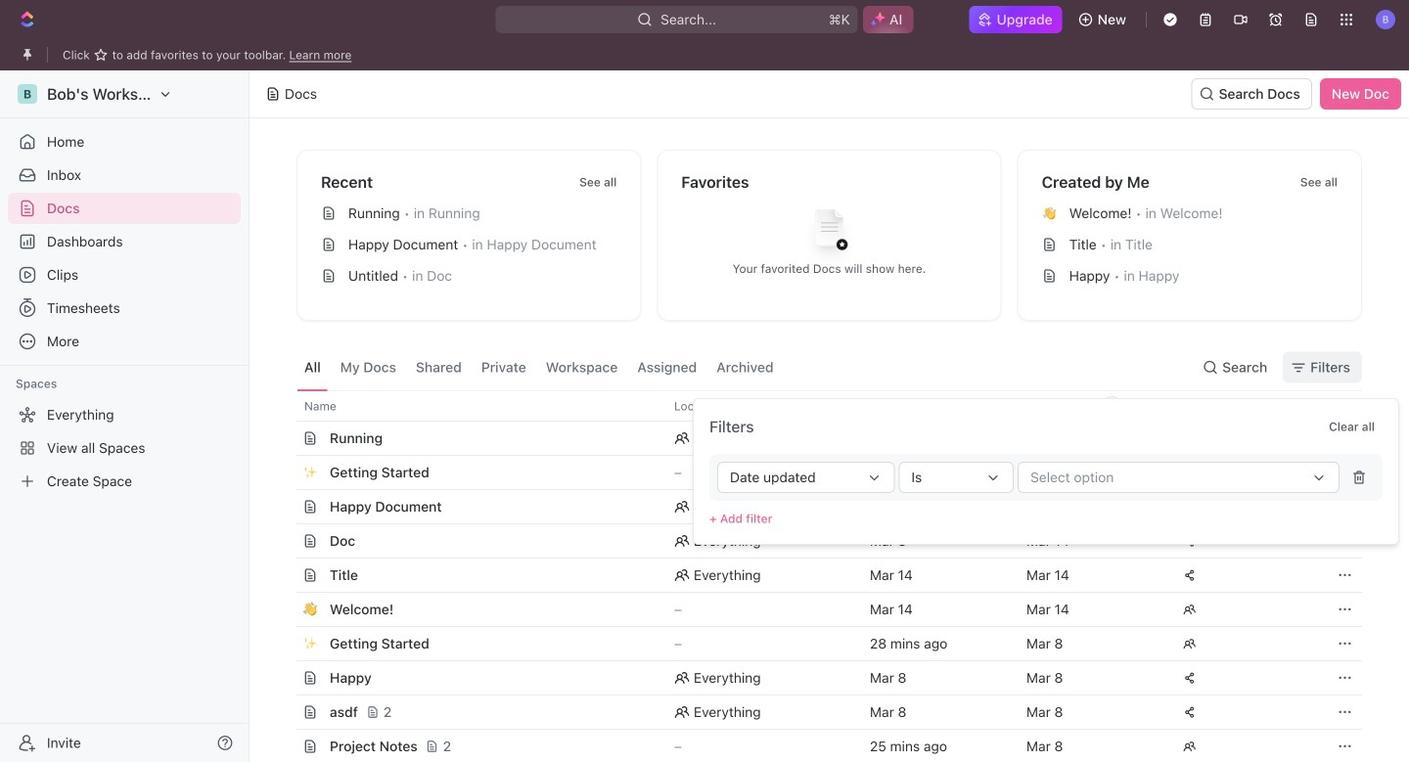 Task type: vqa. For each thing, say whether or not it's contained in the screenshot.
tab list
yes



Task type: describe. For each thing, give the bounding box(es) containing it.
4 row from the top
[[275, 489, 1362, 525]]

no favorited docs image
[[790, 194, 869, 273]]

6 row from the top
[[275, 558, 1362, 593]]

7 row from the top
[[275, 592, 1362, 627]]

tree inside sidebar navigation
[[8, 399, 241, 497]]

3 row from the top
[[275, 455, 1362, 490]]

9 row from the top
[[275, 661, 1362, 696]]

2 row from the top
[[275, 421, 1362, 456]]



Task type: locate. For each thing, give the bounding box(es) containing it.
11 row from the top
[[275, 729, 1362, 762]]

table
[[275, 391, 1362, 762]]

10 row from the top
[[275, 695, 1362, 730]]

tree
[[8, 399, 241, 497]]

cell
[[275, 422, 297, 455], [858, 422, 1015, 455], [1015, 422, 1172, 455], [1172, 422, 1328, 455], [275, 456, 297, 489], [1172, 456, 1328, 489], [275, 490, 297, 524], [858, 490, 1015, 524], [1015, 490, 1172, 524], [1172, 490, 1328, 524], [275, 525, 297, 558], [275, 559, 297, 592], [275, 593, 297, 626], [275, 627, 297, 661], [275, 662, 297, 695], [275, 696, 297, 729], [275, 730, 297, 762]]

5 row from the top
[[275, 524, 1362, 559]]

tab list
[[297, 345, 782, 391]]

sidebar navigation
[[0, 70, 250, 762]]

1 row from the top
[[275, 391, 1362, 422]]

column header
[[275, 391, 297, 422]]

8 row from the top
[[275, 626, 1362, 662]]

row
[[275, 391, 1362, 422], [275, 421, 1362, 456], [275, 455, 1362, 490], [275, 489, 1362, 525], [275, 524, 1362, 559], [275, 558, 1362, 593], [275, 592, 1362, 627], [275, 626, 1362, 662], [275, 661, 1362, 696], [275, 695, 1362, 730], [275, 729, 1362, 762]]



